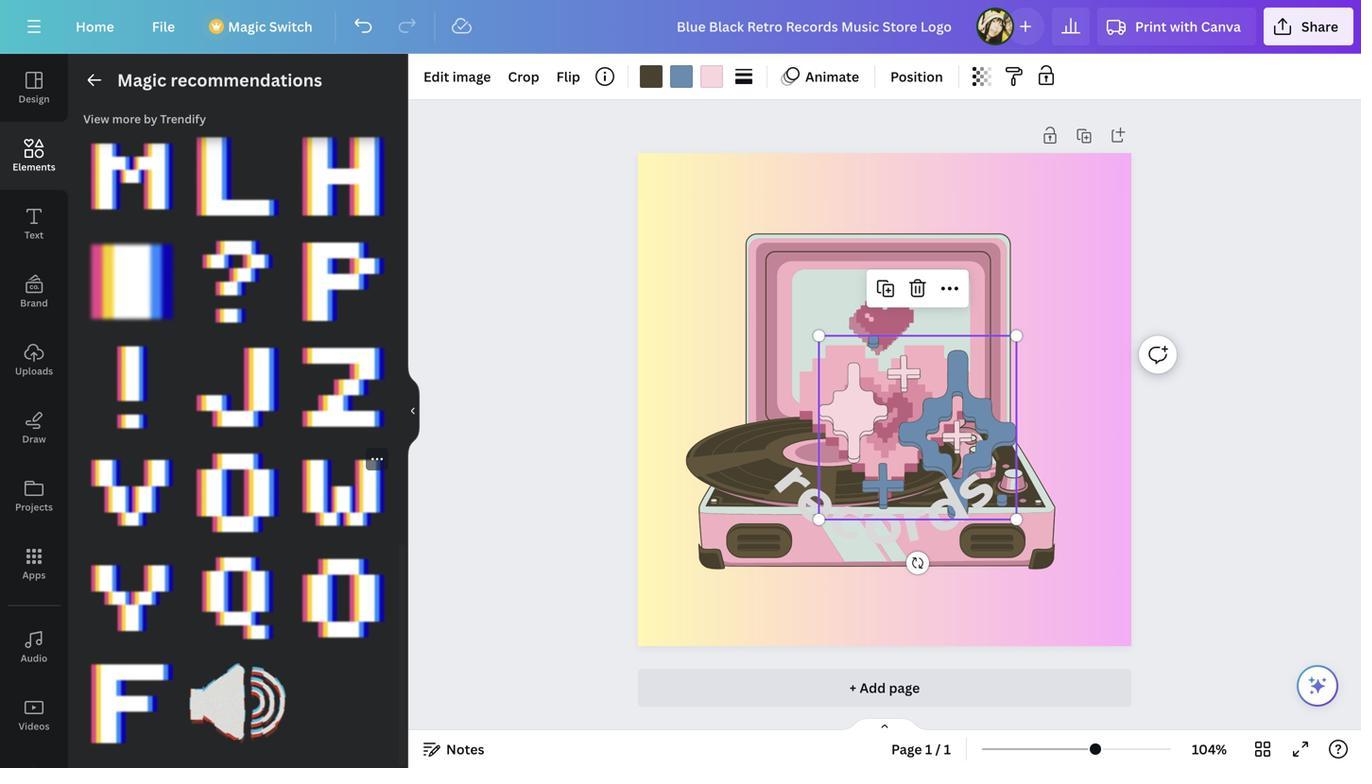 Task type: describe. For each thing, give the bounding box(es) containing it.
brand button
[[0, 258, 68, 326]]

polarized glitch letter h image
[[294, 127, 392, 225]]

hide image
[[407, 366, 420, 457]]

main menu bar
[[0, 0, 1361, 54]]

by
[[144, 111, 157, 127]]

polarized glitch letter q image
[[189, 550, 287, 648]]

apps
[[22, 569, 46, 582]]

crop button
[[500, 61, 547, 92]]

polarized glitch letter l image
[[189, 127, 287, 225]]

view
[[83, 111, 109, 127]]

canva
[[1201, 17, 1241, 35]]

polarized glitch exclamation point image
[[83, 339, 181, 437]]

projects
[[15, 501, 53, 514]]

d
[[904, 458, 985, 559]]

page
[[889, 679, 920, 697]]

polarized glitch letter j image
[[189, 339, 287, 437]]

polarized glitch letter m image
[[83, 127, 181, 225]]

Design title text field
[[662, 8, 969, 45]]

/
[[935, 741, 941, 759]]

polarized glitch question mark image
[[189, 233, 287, 331]]

print with canva button
[[1097, 8, 1256, 45]]

add
[[860, 679, 886, 697]]

home
[[76, 17, 114, 35]]

canva assistant image
[[1306, 675, 1329, 698]]

polarized glitch letter z image
[[294, 339, 392, 437]]

magic switch button
[[198, 8, 328, 45]]

print with canva
[[1135, 17, 1241, 35]]

audio button
[[0, 613, 68, 682]]

view more by trendify button
[[83, 111, 206, 128]]

side panel tab list
[[0, 54, 68, 768]]

magic for magic recommendations
[[117, 69, 166, 92]]

image
[[452, 68, 491, 86]]

flip button
[[549, 61, 588, 92]]

videos
[[18, 720, 50, 733]]

polarized glitch letter f image
[[83, 655, 181, 753]]

print
[[1135, 17, 1167, 35]]

animate button
[[775, 61, 867, 92]]

share button
[[1264, 8, 1354, 45]]

edit image button
[[416, 61, 499, 92]]

s
[[928, 444, 1016, 532]]

104%
[[1192, 741, 1227, 759]]

1 1 from the left
[[925, 741, 932, 759]]

c
[[817, 467, 880, 566]]

polarized glitch letter w image
[[294, 444, 392, 542]]

file button
[[137, 8, 190, 45]]

videos button
[[0, 682, 68, 750]]

more
[[112, 111, 141, 127]]

polarized glitch period image
[[83, 233, 181, 331]]

edit
[[423, 68, 449, 86]]

o
[[862, 476, 905, 570]]

edit image
[[423, 68, 491, 86]]

recommendations
[[170, 69, 322, 92]]

text
[[24, 229, 44, 242]]

magic recommendations
[[117, 69, 322, 92]]

+ add page button
[[638, 669, 1131, 707]]

0 horizontal spatial polarized glitch letter o image
[[189, 444, 287, 542]]

show pages image
[[839, 717, 930, 733]]

2 1 from the left
[[944, 741, 951, 759]]

draw button
[[0, 394, 68, 462]]

projects button
[[0, 462, 68, 530]]



Task type: locate. For each thing, give the bounding box(es) containing it.
1
[[925, 741, 932, 759], [944, 741, 951, 759]]

#4b412e image
[[640, 65, 663, 88], [640, 65, 663, 88]]

position
[[890, 68, 943, 86]]

apps button
[[0, 530, 68, 598]]

uploads
[[15, 365, 53, 378]]

notes
[[446, 741, 484, 759]]

1 horizontal spatial r
[[892, 472, 937, 568]]

uploads button
[[0, 326, 68, 394]]

elements
[[13, 161, 56, 173]]

color group
[[636, 61, 727, 92]]

trendify
[[160, 111, 206, 127]]

elements button
[[0, 122, 68, 190]]

polarized glitch letter p image
[[294, 233, 392, 331]]

r
[[752, 441, 840, 520], [892, 472, 937, 568]]

1 vertical spatial magic
[[117, 69, 166, 92]]

1 horizontal spatial 1
[[944, 741, 951, 759]]

page
[[891, 741, 922, 759]]

position button
[[883, 61, 951, 92]]

file
[[152, 17, 175, 35]]

notes button
[[416, 734, 492, 765]]

brand
[[20, 297, 48, 310]]

0 horizontal spatial magic
[[117, 69, 166, 92]]

1 horizontal spatial polarized glitch letter o image
[[294, 550, 392, 648]]

design button
[[0, 54, 68, 122]]

magic up view more by trendify
[[117, 69, 166, 92]]

1 vertical spatial polarized glitch letter o image
[[294, 550, 392, 648]]

magic left the switch
[[228, 17, 266, 35]]

audio
[[21, 652, 48, 665]]

magic switch
[[228, 17, 313, 35]]

1 horizontal spatial magic
[[228, 17, 266, 35]]

magic inside button
[[228, 17, 266, 35]]

view more by trendify
[[83, 111, 206, 127]]

+ add page
[[850, 679, 920, 697]]

e
[[776, 452, 860, 550]]

0 vertical spatial polarized glitch letter o image
[[189, 444, 287, 542]]

0 horizontal spatial 1
[[925, 741, 932, 759]]

0 horizontal spatial r
[[752, 441, 840, 520]]

polarized glitch letter o image
[[189, 444, 287, 542], [294, 550, 392, 648]]

with
[[1170, 17, 1198, 35]]

animate
[[805, 68, 859, 86]]

text button
[[0, 190, 68, 258]]

crop
[[508, 68, 539, 86]]

home link
[[60, 8, 129, 45]]

0 vertical spatial magic
[[228, 17, 266, 35]]

polarized sound volume image
[[189, 655, 287, 753]]

flip
[[556, 68, 580, 86]]

polarized glitch letter v image
[[83, 444, 181, 542]]

+
[[850, 679, 856, 697]]

design
[[18, 93, 50, 105]]

group
[[83, 116, 181, 225], [294, 116, 392, 225], [189, 127, 287, 225], [83, 222, 181, 331], [189, 222, 287, 331], [294, 222, 392, 331], [189, 327, 287, 437], [294, 327, 392, 437], [83, 339, 181, 437], [83, 433, 181, 542], [189, 433, 287, 542], [294, 444, 392, 542], [83, 538, 181, 648], [189, 538, 287, 648], [294, 538, 392, 648], [83, 644, 181, 753], [189, 644, 287, 753]]

#fbd4de image
[[700, 65, 723, 88]]

#628cb1 image
[[670, 65, 693, 88], [670, 65, 693, 88]]

switch
[[269, 17, 313, 35]]

magic for magic switch
[[228, 17, 266, 35]]

share
[[1301, 17, 1338, 35]]

1 left /
[[925, 741, 932, 759]]

magic
[[228, 17, 266, 35], [117, 69, 166, 92]]

polarized glitch letter y image
[[83, 550, 181, 648]]

104% button
[[1179, 734, 1240, 765]]

1 right /
[[944, 741, 951, 759]]

draw
[[22, 433, 46, 446]]

#fbd4de image
[[700, 65, 723, 88]]

page 1 / 1
[[891, 741, 951, 759]]



Task type: vqa. For each thing, say whether or not it's contained in the screenshot.
"1"
yes



